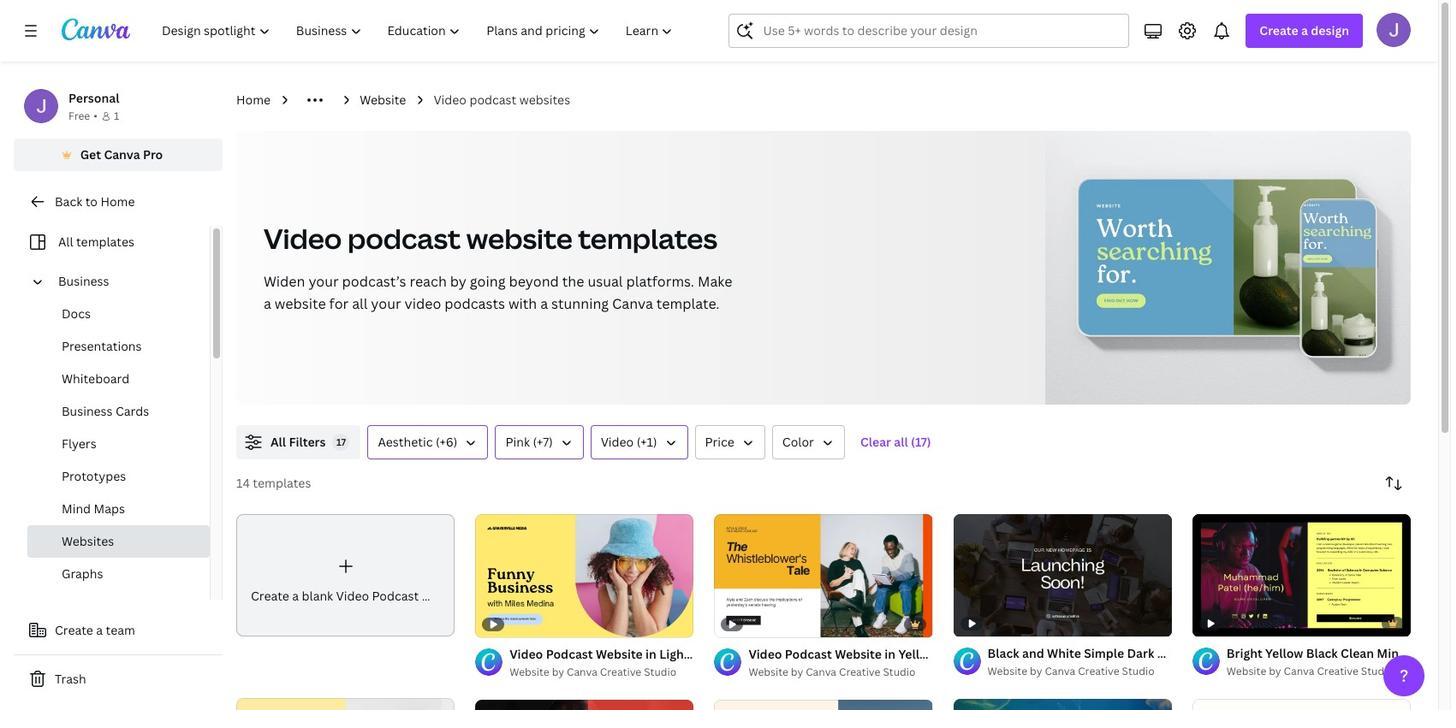 Task type: vqa. For each thing, say whether or not it's contained in the screenshot.
Integrations and apps link
no



Task type: describe. For each thing, give the bounding box(es) containing it.
top level navigation element
[[151, 14, 688, 48]]

website inside create a blank video podcast website element
[[422, 588, 468, 604]]

video for video (+1)
[[601, 434, 634, 450]]

team
[[106, 622, 135, 639]]

business link
[[51, 265, 199, 298]]

black
[[988, 646, 1019, 662]]

trash link
[[14, 663, 223, 697]]

widen your podcast's reach by going beyond the usual platforms. make a website for all your video podcasts with a stunning canva template.
[[264, 272, 732, 313]]

clear all (17)
[[860, 434, 931, 450]]

studio inside black and white simple dark marketing site launch website website by canva creative studio
[[1122, 665, 1155, 679]]

creative for 4th website by canva creative studio "link" from left
[[839, 665, 881, 679]]

3 website by canva creative studio link from the left
[[510, 664, 694, 681]]

jacob simon image
[[1377, 13, 1411, 47]]

creative for 3rd website by canva creative studio "link" from left
[[600, 665, 642, 679]]

get
[[80, 146, 101, 163]]

dark
[[1127, 646, 1154, 662]]

1
[[114, 109, 119, 123]]

presentations link
[[27, 330, 210, 363]]

•
[[94, 109, 98, 123]]

a for design
[[1301, 22, 1308, 39]]

price
[[705, 434, 734, 450]]

personal
[[68, 90, 119, 106]]

free •
[[68, 109, 98, 123]]

studio for 2nd website by canva creative studio "link"
[[1361, 665, 1394, 679]]

business for business
[[58, 273, 109, 289]]

create a team
[[55, 622, 135, 639]]

2 horizontal spatial templates
[[578, 220, 717, 257]]

flyers link
[[27, 428, 210, 461]]

all inside button
[[894, 434, 908, 450]]

prototypes link
[[27, 461, 210, 493]]

pink (+7) button
[[495, 426, 584, 460]]

create a design button
[[1246, 14, 1363, 48]]

podcast for websites
[[470, 92, 517, 108]]

canva inside black and white simple dark marketing site launch website website by canva creative studio
[[1045, 665, 1076, 679]]

website link
[[360, 91, 406, 110]]

black and white simple dark marketing site launch website website by canva creative studio
[[988, 646, 1337, 679]]

create for create a blank video podcast website
[[251, 588, 289, 604]]

17 filter options selected element
[[333, 434, 350, 451]]

all filters
[[271, 434, 326, 450]]

podcast's
[[342, 272, 406, 291]]

back to home link
[[14, 185, 223, 219]]

flyers
[[62, 436, 96, 452]]

design
[[1311, 22, 1349, 39]]

pro
[[143, 146, 163, 163]]

marketing
[[1157, 646, 1216, 662]]

create a blank video podcast website link
[[236, 515, 468, 637]]

canva inside widen your podcast's reach by going beyond the usual platforms. make a website for all your video podcasts with a stunning canva template.
[[612, 295, 653, 313]]

clear
[[860, 434, 891, 450]]

business cards link
[[27, 396, 210, 428]]

trash
[[55, 671, 86, 688]]

Sort by button
[[1377, 467, 1411, 501]]

graphs link
[[27, 558, 210, 591]]

whiteboard
[[62, 371, 129, 387]]

1 website by canva creative studio from the left
[[1227, 665, 1394, 679]]

mind maps
[[62, 501, 125, 517]]

(+1)
[[637, 434, 657, 450]]

video for video podcast websites
[[434, 92, 467, 108]]

beyond
[[509, 272, 559, 291]]

websites
[[520, 92, 570, 108]]

docs link
[[27, 298, 210, 330]]

1 horizontal spatial your
[[371, 295, 401, 313]]

all inside widen your podcast's reach by going beyond the usual platforms. make a website for all your video podcasts with a stunning canva template.
[[352, 295, 368, 313]]

video
[[405, 295, 441, 313]]

create a design
[[1260, 22, 1349, 39]]

docs
[[62, 306, 91, 322]]

prototypes
[[62, 468, 126, 485]]

with
[[508, 295, 537, 313]]

video (+1)
[[601, 434, 657, 450]]

a for team
[[96, 622, 103, 639]]

2 website by canva creative studio link from the left
[[1227, 664, 1411, 681]]

creative for 2nd website by canva creative studio "link"
[[1317, 665, 1359, 679]]

back
[[55, 193, 82, 210]]

create a blank video podcast website
[[251, 588, 468, 604]]

black and white simple dark marketing site launch website link
[[988, 645, 1337, 664]]

usual
[[588, 272, 623, 291]]

filters
[[289, 434, 326, 450]]

pink (+7)
[[505, 434, 553, 450]]

widen
[[264, 272, 305, 291]]

14 templates
[[236, 475, 311, 491]]



Task type: locate. For each thing, give the bounding box(es) containing it.
a left team
[[96, 622, 103, 639]]

color button
[[772, 426, 845, 460]]

all left (17)
[[894, 434, 908, 450]]

video up widen
[[264, 220, 342, 257]]

business
[[58, 273, 109, 289], [62, 403, 113, 420]]

create left blank
[[251, 588, 289, 604]]

podcasts
[[445, 295, 505, 313]]

all left filters
[[271, 434, 286, 450]]

a left design
[[1301, 22, 1308, 39]]

0 horizontal spatial website
[[275, 295, 326, 313]]

mind
[[62, 501, 91, 517]]

video (+1) button
[[591, 426, 688, 460]]

business up flyers
[[62, 403, 113, 420]]

1 vertical spatial create
[[251, 588, 289, 604]]

video right blank
[[336, 588, 369, 604]]

1 vertical spatial home
[[100, 193, 135, 210]]

None search field
[[729, 14, 1130, 48]]

stunning
[[551, 295, 609, 313]]

a for blank
[[292, 588, 299, 604]]

1 vertical spatial all
[[894, 434, 908, 450]]

creative inside black and white simple dark marketing site launch website website by canva creative studio
[[1078, 665, 1120, 679]]

create left team
[[55, 622, 93, 639]]

video
[[434, 92, 467, 108], [264, 220, 342, 257], [601, 434, 634, 450], [336, 588, 369, 604]]

video inside "button"
[[601, 434, 634, 450]]

0 vertical spatial your
[[309, 272, 339, 291]]

0 vertical spatial podcast
[[470, 92, 517, 108]]

video right website link on the top of page
[[434, 92, 467, 108]]

0 vertical spatial all
[[352, 295, 368, 313]]

studio for 4th website by canva creative studio "link" from left
[[883, 665, 916, 679]]

(+7)
[[533, 434, 553, 450]]

home link
[[236, 91, 271, 110]]

1 horizontal spatial website
[[466, 220, 573, 257]]

video podcast website templates
[[264, 220, 717, 257]]

create for create a design
[[1260, 22, 1299, 39]]

templates up the platforms.
[[578, 220, 717, 257]]

2 horizontal spatial website by canva creative studio
[[1227, 665, 1394, 679]]

website
[[360, 92, 406, 108], [422, 588, 468, 604], [1290, 646, 1337, 662], [988, 665, 1028, 679], [1227, 665, 1267, 679], [510, 665, 549, 679], [749, 665, 788, 679]]

your down the podcast's on the top
[[371, 295, 401, 313]]

2 studio from the left
[[1361, 665, 1394, 679]]

1 studio from the left
[[1122, 665, 1155, 679]]

3 creative from the left
[[600, 665, 642, 679]]

business for business cards
[[62, 403, 113, 420]]

1 vertical spatial podcast
[[348, 220, 461, 257]]

a
[[1301, 22, 1308, 39], [264, 295, 271, 313], [540, 295, 548, 313], [292, 588, 299, 604], [96, 622, 103, 639]]

all down 'back'
[[58, 234, 73, 250]]

by inside black and white simple dark marketing site launch website website by canva creative studio
[[1030, 665, 1042, 679]]

business up docs
[[58, 273, 109, 289]]

create inside button
[[55, 622, 93, 639]]

aesthetic (+6) button
[[368, 426, 488, 460]]

templates
[[578, 220, 717, 257], [76, 234, 134, 250], [253, 475, 311, 491]]

podcast up reach
[[348, 220, 461, 257]]

canva inside get canva pro button
[[104, 146, 140, 163]]

all templates link
[[24, 226, 199, 259]]

website
[[466, 220, 573, 257], [275, 295, 326, 313]]

1 horizontal spatial home
[[236, 92, 271, 108]]

video podcast websites
[[434, 92, 570, 108]]

1 creative from the left
[[1078, 665, 1120, 679]]

2 creative from the left
[[1317, 665, 1359, 679]]

1 vertical spatial business
[[62, 403, 113, 420]]

create inside dropdown button
[[1260, 22, 1299, 39]]

blank
[[302, 588, 333, 604]]

business inside business link
[[58, 273, 109, 289]]

Search search field
[[763, 15, 1118, 47]]

a right with
[[540, 295, 548, 313]]

a down widen
[[264, 295, 271, 313]]

templates for all templates
[[76, 234, 134, 250]]

2 website by canva creative studio from the left
[[510, 665, 677, 679]]

business cards
[[62, 403, 149, 420]]

back to home
[[55, 193, 135, 210]]

all templates
[[58, 234, 134, 250]]

white
[[1047, 646, 1081, 662]]

clear all (17) button
[[852, 426, 940, 460]]

(17)
[[911, 434, 931, 450]]

studio
[[1122, 665, 1155, 679], [1361, 665, 1394, 679], [644, 665, 677, 679], [883, 665, 916, 679]]

create left design
[[1260, 22, 1299, 39]]

website inside widen your podcast's reach by going beyond the usual platforms. make a website for all your video podcasts with a stunning canva template.
[[275, 295, 326, 313]]

0 vertical spatial website
[[466, 220, 573, 257]]

1 horizontal spatial website by canva creative studio
[[749, 665, 916, 679]]

all for all templates
[[58, 234, 73, 250]]

0 vertical spatial home
[[236, 92, 271, 108]]

1 vertical spatial your
[[371, 295, 401, 313]]

0 horizontal spatial all
[[58, 234, 73, 250]]

templates down back to home
[[76, 234, 134, 250]]

a inside create a blank video podcast website element
[[292, 588, 299, 604]]

for
[[329, 295, 349, 313]]

1 website by canva creative studio link from the left
[[988, 664, 1172, 681]]

a inside create a team button
[[96, 622, 103, 639]]

get canva pro
[[80, 146, 163, 163]]

free
[[68, 109, 90, 123]]

(+6)
[[436, 434, 458, 450]]

aesthetic (+6)
[[378, 434, 458, 450]]

create for create a team
[[55, 622, 93, 639]]

simple
[[1084, 646, 1124, 662]]

presentations
[[62, 338, 142, 354]]

creative
[[1078, 665, 1120, 679], [1317, 665, 1359, 679], [600, 665, 642, 679], [839, 665, 881, 679]]

a left blank
[[292, 588, 299, 604]]

video left (+1) on the bottom left
[[601, 434, 634, 450]]

2 horizontal spatial create
[[1260, 22, 1299, 39]]

video podcast website templates image
[[1046, 131, 1411, 405], [1046, 131, 1411, 405]]

site
[[1219, 646, 1241, 662]]

podcast left websites
[[470, 92, 517, 108]]

0 vertical spatial business
[[58, 273, 109, 289]]

to
[[85, 193, 98, 210]]

color
[[782, 434, 814, 450]]

platforms.
[[626, 272, 694, 291]]

create a team button
[[14, 614, 223, 648]]

mind maps link
[[27, 493, 210, 526]]

by inside widen your podcast's reach by going beyond the usual platforms. make a website for all your video podcasts with a stunning canva template.
[[450, 272, 467, 291]]

14
[[236, 475, 250, 491]]

0 vertical spatial create
[[1260, 22, 1299, 39]]

0 horizontal spatial templates
[[76, 234, 134, 250]]

websites
[[62, 533, 114, 550]]

1 horizontal spatial all
[[271, 434, 286, 450]]

0 horizontal spatial create
[[55, 622, 93, 639]]

all
[[352, 295, 368, 313], [894, 434, 908, 450]]

0 horizontal spatial podcast
[[348, 220, 461, 257]]

templates right 14
[[253, 475, 311, 491]]

0 horizontal spatial home
[[100, 193, 135, 210]]

create
[[1260, 22, 1299, 39], [251, 588, 289, 604], [55, 622, 93, 639]]

aesthetic
[[378, 434, 433, 450]]

3 studio from the left
[[644, 665, 677, 679]]

make
[[698, 272, 732, 291]]

template.
[[657, 295, 720, 313]]

studio for 3rd website by canva creative studio "link" from left
[[644, 665, 677, 679]]

and
[[1022, 646, 1044, 662]]

all right for
[[352, 295, 368, 313]]

templates for 14 templates
[[253, 475, 311, 491]]

graphs
[[62, 566, 103, 582]]

reach
[[410, 272, 447, 291]]

whiteboard link
[[27, 363, 210, 396]]

0 horizontal spatial all
[[352, 295, 368, 313]]

0 horizontal spatial your
[[309, 272, 339, 291]]

business inside "business cards" link
[[62, 403, 113, 420]]

1 vertical spatial all
[[271, 434, 286, 450]]

your
[[309, 272, 339, 291], [371, 295, 401, 313]]

website by canva creative studio
[[1227, 665, 1394, 679], [510, 665, 677, 679], [749, 665, 916, 679]]

0 vertical spatial all
[[58, 234, 73, 250]]

4 website by canva creative studio link from the left
[[749, 664, 933, 681]]

4 creative from the left
[[839, 665, 881, 679]]

home inside back to home link
[[100, 193, 135, 210]]

1 horizontal spatial templates
[[253, 475, 311, 491]]

home
[[236, 92, 271, 108], [100, 193, 135, 210]]

pink
[[505, 434, 530, 450]]

0 horizontal spatial website by canva creative studio
[[510, 665, 677, 679]]

the
[[562, 272, 584, 291]]

podcast for website
[[348, 220, 461, 257]]

podcast
[[372, 588, 419, 604]]

1 vertical spatial website
[[275, 295, 326, 313]]

2 vertical spatial create
[[55, 622, 93, 639]]

website up 'beyond'
[[466, 220, 573, 257]]

a inside create a design dropdown button
[[1301, 22, 1308, 39]]

video for video podcast website templates
[[264, 220, 342, 257]]

17
[[336, 436, 346, 449]]

4 studio from the left
[[883, 665, 916, 679]]

price button
[[695, 426, 765, 460]]

canva
[[104, 146, 140, 163], [612, 295, 653, 313], [1045, 665, 1076, 679], [1284, 665, 1315, 679], [567, 665, 597, 679], [806, 665, 837, 679]]

1 horizontal spatial podcast
[[470, 92, 517, 108]]

cards
[[116, 403, 149, 420]]

your up for
[[309, 272, 339, 291]]

1 horizontal spatial all
[[894, 434, 908, 450]]

website by canva creative studio link
[[988, 664, 1172, 681], [1227, 664, 1411, 681], [510, 664, 694, 681], [749, 664, 933, 681]]

3 website by canva creative studio from the left
[[749, 665, 916, 679]]

all for all filters
[[271, 434, 286, 450]]

maps
[[94, 501, 125, 517]]

create a blank video podcast website element
[[236, 515, 468, 637]]

get canva pro button
[[14, 139, 223, 171]]

website down widen
[[275, 295, 326, 313]]

1 horizontal spatial create
[[251, 588, 289, 604]]

launch
[[1244, 646, 1287, 662]]

going
[[470, 272, 506, 291]]



